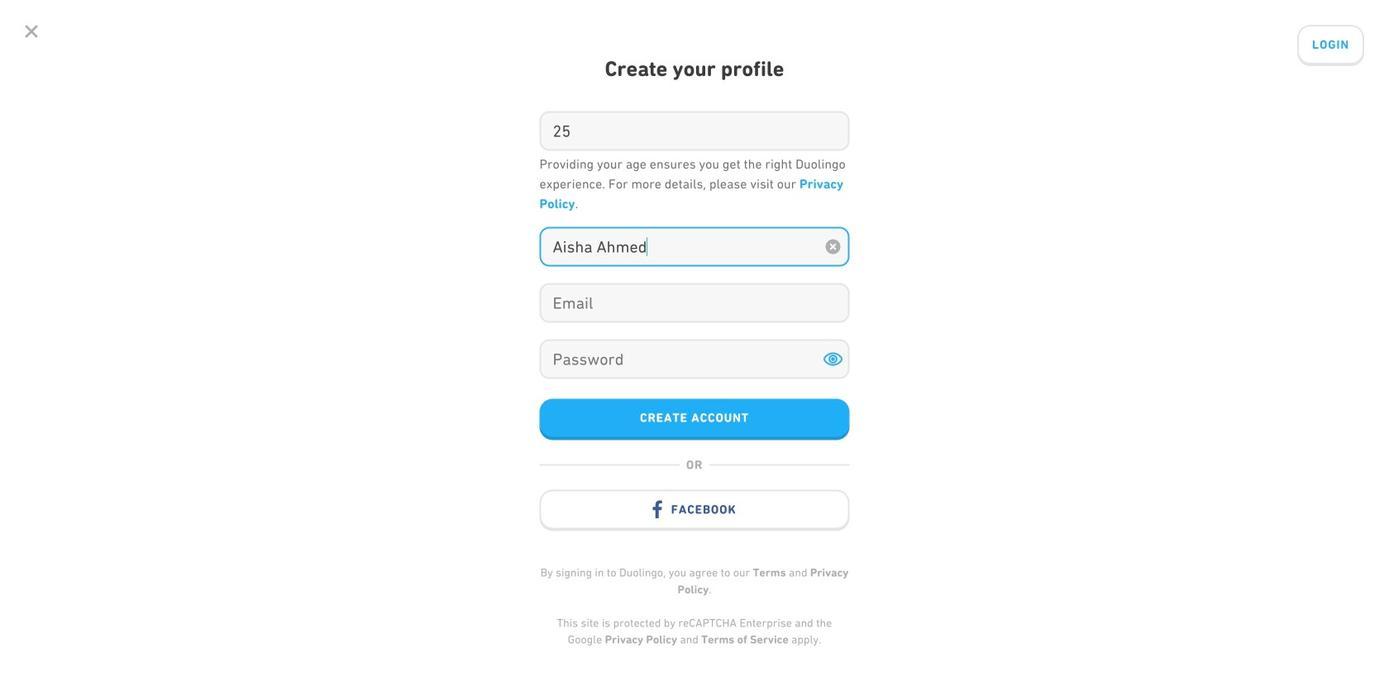 Task type: describe. For each thing, give the bounding box(es) containing it.
Password password field
[[541, 341, 822, 377]]

Name (optional) text field
[[541, 228, 822, 265]]

Email email field
[[541, 285, 848, 321]]

chest image
[[558, 452, 625, 526]]



Task type: locate. For each thing, give the bounding box(es) containing it.
Age text field
[[541, 113, 848, 149]]

lesson 1 of 4 image
[[611, 245, 646, 273]]

lesson image
[[574, 320, 609, 348], [553, 391, 588, 419], [611, 546, 646, 574], [648, 609, 683, 637]]

guidebook image
[[741, 112, 761, 132]]



Task type: vqa. For each thing, say whether or not it's contained in the screenshot.
on in Button
no



